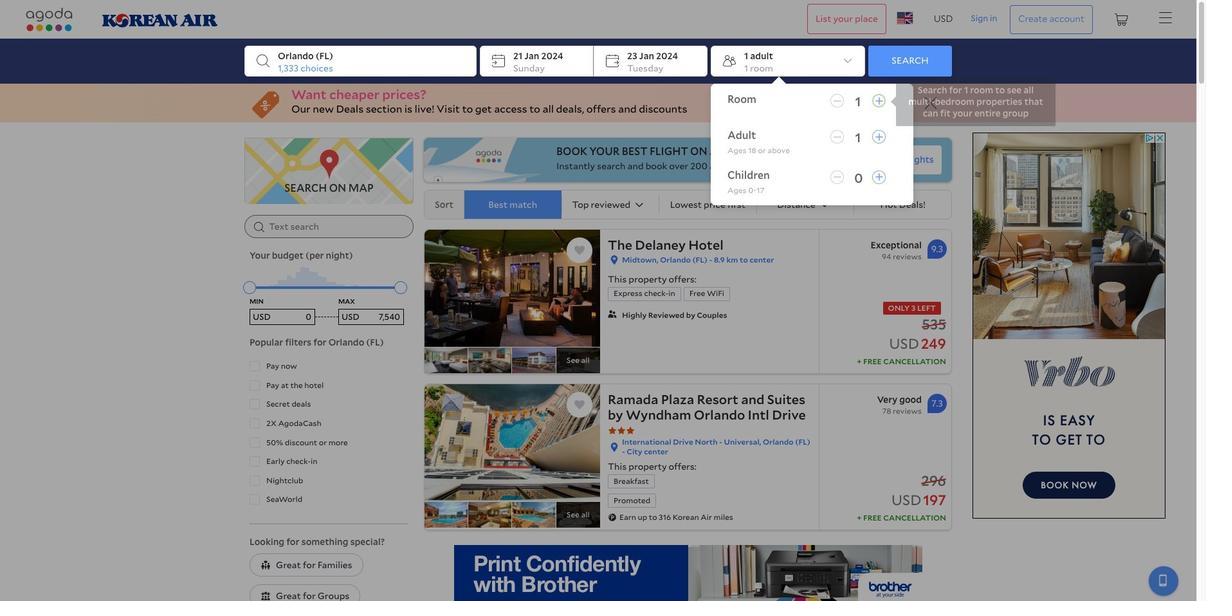 Task type: describe. For each thing, give the bounding box(es) containing it.
SeaWorld checkbox
[[250, 493, 407, 507]]

list-filter-item-label-2 checkbox
[[250, 399, 260, 410]]

1 subtract image from the top
[[833, 96, 842, 105]]

1 view image from the left
[[425, 502, 468, 527]]

0 vertical spatial lobby image
[[557, 347, 600, 373]]

attractions image
[[425, 384, 600, 501]]

12 image
[[844, 57, 852, 65]]

list-filter-item-label-1 checkbox
[[250, 380, 260, 391]]

Maximum price filter text field
[[339, 309, 404, 325]]

list-filter-item-label-7 checkbox
[[250, 495, 260, 505]]

add image for 2nd subtract image from the bottom
[[875, 96, 884, 105]]

Nightclub checkbox
[[250, 474, 407, 487]]

0 horizontal spatial lobby image
[[469, 502, 512, 527]]

subtract image
[[833, 132, 842, 141]]

search box image
[[251, 222, 265, 232]]

Pay now checkbox
[[250, 359, 407, 373]]

facilities image
[[469, 347, 512, 373]]

english image
[[897, 12, 914, 24]]

Pay at the hotel checkbox
[[250, 378, 407, 392]]

0 vertical spatial advertisement element
[[973, 133, 1166, 519]]

list-filter-item-label-5 checkbox
[[250, 456, 260, 467]]

18 image
[[925, 97, 937, 109]]

list-filter-item-label-4 checkbox
[[250, 437, 260, 448]]

3 stars out of 5 image
[[608, 426, 635, 438]]

Secret deals checkbox
[[250, 397, 407, 411]]

list-filter-item-label-0 checkbox
[[250, 361, 260, 372]]



Task type: locate. For each thing, give the bounding box(es) containing it.
subtract image up subtract icon
[[833, 96, 842, 105]]

subtract image
[[833, 96, 842, 105], [833, 173, 842, 182]]

3 add image from the top
[[875, 173, 884, 182]]

1 horizontal spatial lobby image
[[557, 347, 600, 373]]

1 vertical spatial lobby image
[[469, 502, 512, 527]]

add image
[[875, 96, 884, 105], [875, 132, 884, 141], [875, 173, 884, 182]]

restaurant image
[[425, 229, 600, 347]]

add to saved list image
[[575, 245, 585, 255]]

1 horizontal spatial advertisement element
[[973, 133, 1166, 519]]

0 vertical spatial add image
[[875, 96, 884, 105]]

0 horizontal spatial view image
[[425, 502, 468, 527]]

tab list
[[424, 190, 953, 219]]

list item
[[424, 138, 953, 601], [424, 138, 953, 182]]

partner logo image
[[96, 9, 225, 31]]

50% discount or more checkbox
[[250, 435, 407, 449]]

1 horizontal spatial view image
[[513, 502, 556, 527]]

add to saved list image
[[575, 399, 585, 410]]

1 add image from the top
[[875, 96, 884, 105]]

view image
[[425, 502, 468, 527], [513, 502, 556, 527]]

2 subtract image from the top
[[833, 173, 842, 182]]

1 vertical spatial add image
[[875, 132, 884, 141]]

0 vertical spatial subtract image
[[833, 96, 842, 105]]

meeting room / ballrooms image
[[557, 502, 600, 527]]

list-filter-item-label-6 checkbox
[[250, 475, 260, 486]]

subtract image down subtract icon
[[833, 173, 842, 182]]

0 horizontal spatial advertisement element
[[454, 545, 923, 601]]

list-filter-item-label-3 checkbox
[[250, 418, 260, 429]]

exterior view image
[[513, 347, 556, 373]]

primary logo image
[[21, 8, 78, 32]]

tooltip
[[891, 77, 1056, 126]]

2 vertical spatial add image
[[875, 173, 884, 182]]

advertisement element
[[973, 133, 1166, 519], [454, 545, 923, 601]]

2 add image from the top
[[875, 132, 884, 141]]

2 view image from the left
[[513, 502, 556, 527]]

dialog
[[711, 77, 1056, 206]]

1 vertical spatial advertisement element
[[454, 545, 923, 601]]

Early check-in  checkbox
[[250, 455, 407, 468]]

2X AgodaCash checkbox
[[250, 416, 407, 430]]

lobby image
[[557, 347, 600, 373], [469, 502, 512, 527]]

Minimum price filter text field
[[250, 309, 315, 325]]

1 vertical spatial subtract image
[[833, 173, 842, 182]]

add image for second subtract image
[[875, 173, 884, 182]]

add image for subtract icon
[[875, 132, 884, 141]]



Task type: vqa. For each thing, say whether or not it's contained in the screenshot.
Add to saved list image
yes



